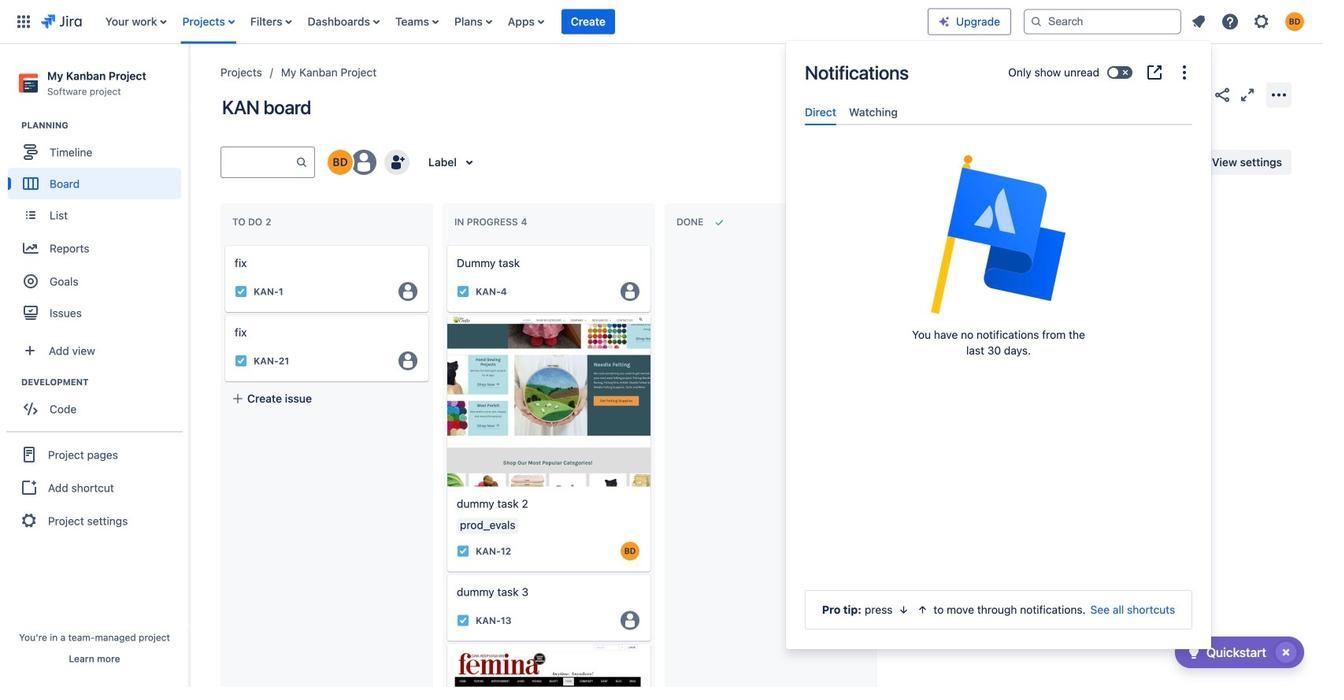 Task type: vqa. For each thing, say whether or not it's contained in the screenshot.
1st CREATE ISSUE image
yes



Task type: describe. For each thing, give the bounding box(es) containing it.
add people image
[[388, 153, 407, 172]]

search image
[[1031, 15, 1043, 28]]

sidebar element
[[0, 44, 189, 687]]

development image
[[2, 373, 21, 392]]

Search this board text field
[[221, 148, 295, 176]]

planning image
[[2, 116, 21, 135]]

appswitcher icon image
[[14, 12, 33, 31]]

sidebar navigation image
[[172, 63, 206, 95]]

primary element
[[9, 0, 928, 44]]

0 horizontal spatial list
[[97, 0, 928, 44]]

2 vertical spatial group
[[6, 431, 183, 543]]

settings image
[[1253, 12, 1272, 31]]



Task type: locate. For each thing, give the bounding box(es) containing it.
your profile and settings image
[[1286, 12, 1305, 31]]

group
[[8, 119, 188, 333], [8, 376, 188, 430], [6, 431, 183, 543]]

1 vertical spatial heading
[[21, 376, 188, 389]]

0 vertical spatial heading
[[21, 119, 188, 132]]

heading for planning icon
[[21, 119, 188, 132]]

heading
[[21, 119, 188, 132], [21, 376, 188, 389]]

2 heading from the top
[[21, 376, 188, 389]]

more image
[[1176, 63, 1194, 82]]

1 vertical spatial group
[[8, 376, 188, 430]]

enter full screen image
[[1239, 85, 1257, 104]]

goal image
[[24, 274, 38, 289]]

dismiss quickstart image
[[1274, 640, 1299, 665]]

open notifications in a new tab image
[[1146, 63, 1164, 82]]

heading for the development image
[[21, 376, 188, 389]]

to do element
[[232, 216, 275, 228]]

arrow up image
[[917, 604, 929, 616]]

more actions image
[[1270, 85, 1289, 104]]

list
[[97, 0, 928, 44], [1185, 7, 1314, 36]]

None search field
[[1024, 9, 1182, 34]]

jira image
[[41, 12, 82, 31], [41, 12, 82, 31]]

task image
[[235, 285, 247, 298]]

Search field
[[1024, 9, 1182, 34]]

create issue image
[[214, 235, 233, 254]]

task image
[[457, 285, 470, 298], [235, 355, 247, 367], [457, 545, 470, 558], [457, 614, 470, 627]]

dialog
[[786, 41, 1212, 649]]

tab list
[[799, 99, 1199, 125]]

help image
[[1221, 12, 1240, 31]]

group for planning icon
[[8, 119, 188, 333]]

create issue image
[[436, 235, 455, 254]]

in progress element
[[455, 216, 531, 228]]

star kan board image
[[1188, 85, 1207, 104]]

1 heading from the top
[[21, 119, 188, 132]]

arrow down image
[[898, 604, 910, 616]]

0 vertical spatial group
[[8, 119, 188, 333]]

group for the development image
[[8, 376, 188, 430]]

notifications image
[[1190, 12, 1209, 31]]

1 horizontal spatial list
[[1185, 7, 1314, 36]]

list item
[[562, 0, 615, 44]]

banner
[[0, 0, 1324, 44]]



